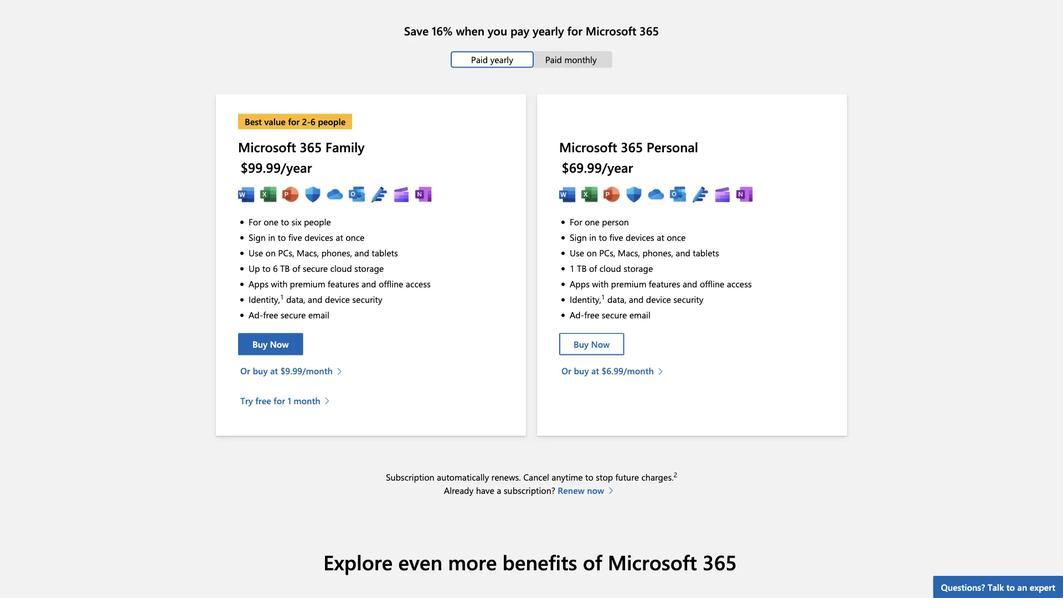 Task type: vqa. For each thing, say whether or not it's contained in the screenshot.
MS Defender icon
yes



Task type: describe. For each thing, give the bounding box(es) containing it.
on inside for one person sign in to five devices at once use on pcs, macs, phones, and tablets 1 tb of cloud storage apps with premium features and offline access identity, 1 data, and device security ad-free secure email
[[587, 247, 597, 259]]

ms onenote image
[[737, 186, 753, 203]]

future
[[616, 471, 639, 483]]

paid for paid yearly
[[471, 54, 488, 65]]

devices inside for one to six people sign in to five devices at once use on pcs, macs, phones, and tablets up to 6 tb of secure cloud storage apps with premium features and offline access identity, 1 data, and device security ad-free secure email
[[305, 231, 333, 243]]

renew
[[558, 484, 585, 496]]

renew now link
[[558, 484, 619, 497]]

of inside for one to six people sign in to five devices at once use on pcs, macs, phones, and tablets up to 6 tb of secure cloud storage apps with premium features and offline access identity, 1 data, and device security ad-free secure email
[[292, 262, 300, 274]]

on inside for one to six people sign in to five devices at once use on pcs, macs, phones, and tablets up to 6 tb of secure cloud storage apps with premium features and offline access identity, 1 data, and device security ad-free secure email
[[266, 247, 276, 259]]

tablets inside for one person sign in to five devices at once use on pcs, macs, phones, and tablets 1 tb of cloud storage apps with premium features and offline access identity, 1 data, and device security ad-free secure email
[[693, 247, 720, 259]]

month
[[294, 394, 321, 406]]

buy now link for microsoft 365 family
[[238, 333, 303, 355]]

for one person sign in to five devices at once use on pcs, macs, phones, and tablets 1 tb of cloud storage apps with premium features and offline access identity, 1 data, and device security ad-free secure email
[[570, 216, 752, 321]]

microsoft 365 family $99.99/year
[[238, 138, 365, 176]]

1 ms outlook image from the left
[[349, 186, 366, 203]]

a
[[497, 484, 502, 496]]

at inside button
[[270, 365, 278, 377]]

or for $69.99/year
[[562, 365, 572, 377]]

one for sign
[[264, 216, 279, 228]]

device inside for one person sign in to five devices at once use on pcs, macs, phones, and tablets 1 tb of cloud storage apps with premium features and offline access identity, 1 data, and device security ad-free secure email
[[646, 293, 671, 305]]

free inside for one to six people sign in to five devices at once use on pcs, macs, phones, and tablets up to 6 tb of secure cloud storage apps with premium features and offline access identity, 1 data, and device security ad-free secure email
[[263, 309, 278, 321]]

six
[[292, 216, 302, 228]]

premium inside for one to six people sign in to five devices at once use on pcs, macs, phones, and tablets up to 6 tb of secure cloud storage apps with premium features and offline access identity, 1 data, and device security ad-free secure email
[[290, 278, 325, 290]]

use inside for one person sign in to five devices at once use on pcs, macs, phones, and tablets 1 tb of cloud storage apps with premium features and offline access identity, 1 data, and device security ad-free secure email
[[570, 247, 585, 259]]

in inside for one to six people sign in to five devices at once use on pcs, macs, phones, and tablets up to 6 tb of secure cloud storage apps with premium features and offline access identity, 1 data, and device security ad-free secure email
[[268, 231, 275, 243]]

paid yearly
[[471, 54, 514, 65]]

ms excel image
[[260, 186, 277, 203]]

or buy at $6.99/month button
[[562, 360, 669, 382]]

renews.
[[492, 471, 521, 483]]

premium inside for one person sign in to five devices at once use on pcs, macs, phones, and tablets 1 tb of cloud storage apps with premium features and offline access identity, 1 data, and device security ad-free secure email
[[611, 278, 647, 290]]

stop
[[596, 471, 613, 483]]

365 inside microsoft 365 family $99.99/year
[[300, 138, 322, 156]]

you
[[488, 23, 508, 39]]

with inside for one to six people sign in to five devices at once use on pcs, macs, phones, and tablets up to 6 tb of secure cloud storage apps with premium features and offline access identity, 1 data, and device security ad-free secure email
[[271, 278, 288, 290]]

6 inside for one to six people sign in to five devices at once use on pcs, macs, phones, and tablets up to 6 tb of secure cloud storage apps with premium features and offline access identity, 1 data, and device security ad-free secure email
[[273, 262, 278, 274]]

more
[[448, 548, 497, 576]]

subscription?
[[504, 484, 556, 496]]

ms onedrive image
[[648, 186, 665, 203]]

once inside for one to six people sign in to five devices at once use on pcs, macs, phones, and tablets up to 6 tb of secure cloud storage apps with premium features and offline access identity, 1 data, and device security ad-free secure email
[[346, 231, 365, 243]]

subscription automatically renews. cancel anytime to stop future charges. 2 already have a subscription? renew now
[[386, 470, 678, 496]]

ad- inside for one to six people sign in to five devices at once use on pcs, macs, phones, and tablets up to 6 tb of secure cloud storage apps with premium features and offline access identity, 1 data, and device security ad-free secure email
[[249, 309, 263, 321]]

buy for $69.99/year
[[574, 338, 589, 350]]

ms onenote image
[[416, 186, 432, 203]]

2-
[[302, 116, 311, 128]]

one for to
[[585, 216, 600, 228]]

of inside for one person sign in to five devices at once use on pcs, macs, phones, and tablets 1 tb of cloud storage apps with premium features and offline access identity, 1 data, and device security ad-free secure email
[[589, 262, 597, 274]]

features inside for one person sign in to five devices at once use on pcs, macs, phones, and tablets 1 tb of cloud storage apps with premium features and offline access identity, 1 data, and device security ad-free secure email
[[649, 278, 681, 290]]

microsoft inside microsoft 365 personal $69.99/year
[[560, 138, 618, 156]]

access inside for one to six people sign in to five devices at once use on pcs, macs, phones, and tablets up to 6 tb of secure cloud storage apps with premium features and offline access identity, 1 data, and device security ad-free secure email
[[406, 278, 431, 290]]

use inside for one to six people sign in to five devices at once use on pcs, macs, phones, and tablets up to 6 tb of secure cloud storage apps with premium features and offline access identity, 1 data, and device security ad-free secure email
[[249, 247, 263, 259]]

have
[[476, 484, 495, 496]]

pcs, inside for one to six people sign in to five devices at once use on pcs, macs, phones, and tablets up to 6 tb of secure cloud storage apps with premium features and offline access identity, 1 data, and device security ad-free secure email
[[278, 247, 294, 259]]

1 ms word image from the left
[[238, 186, 255, 203]]

16%
[[432, 23, 453, 39]]

people inside for one to six people sign in to five devices at once use on pcs, macs, phones, and tablets up to 6 tb of secure cloud storage apps with premium features and offline access identity, 1 data, and device security ad-free secure email
[[304, 216, 331, 228]]

try
[[240, 394, 253, 406]]

storage inside for one person sign in to five devices at once use on pcs, macs, phones, and tablets 1 tb of cloud storage apps with premium features and offline access identity, 1 data, and device security ad-free secure email
[[624, 262, 653, 274]]

even
[[399, 548, 443, 576]]

2 ms word image from the left
[[560, 186, 576, 203]]

already
[[444, 484, 474, 496]]

cloud inside for one person sign in to five devices at once use on pcs, macs, phones, and tablets 1 tb of cloud storage apps with premium features and offline access identity, 1 data, and device security ad-free secure email
[[600, 262, 622, 274]]

features inside for one to six people sign in to five devices at once use on pcs, macs, phones, and tablets up to 6 tb of secure cloud storage apps with premium features and offline access identity, 1 data, and device security ad-free secure email
[[328, 278, 359, 290]]

device inside for one to six people sign in to five devices at once use on pcs, macs, phones, and tablets up to 6 tb of secure cloud storage apps with premium features and offline access identity, 1 data, and device security ad-free secure email
[[325, 293, 350, 305]]

2 horizontal spatial for
[[568, 23, 583, 39]]

expert
[[1030, 581, 1056, 593]]

offline inside for one person sign in to five devices at once use on pcs, macs, phones, and tablets 1 tb of cloud storage apps with premium features and offline access identity, 1 data, and device security ad-free secure email
[[700, 278, 725, 290]]

at inside for one to six people sign in to five devices at once use on pcs, macs, phones, and tablets up to 6 tb of secure cloud storage apps with premium features and offline access identity, 1 data, and device security ad-free secure email
[[336, 231, 343, 243]]

family
[[326, 138, 365, 156]]

1 horizontal spatial yearly
[[533, 23, 564, 39]]

buy for microsoft 365 family
[[253, 338, 268, 350]]

explore even more benefits of microsoft 365
[[324, 548, 740, 576]]

talk
[[988, 581, 1005, 593]]

buy now link for $69.99/year
[[560, 333, 625, 355]]

to down ms powerpoint image
[[278, 231, 286, 243]]

best
[[245, 116, 262, 128]]

now
[[587, 484, 605, 496]]

learn more about microsoft 365 home plans. tab list
[[13, 51, 1050, 68]]

tablets inside for one to six people sign in to five devices at once use on pcs, macs, phones, and tablets up to 6 tb of secure cloud storage apps with premium features and offline access identity, 1 data, and device security ad-free secure email
[[372, 247, 398, 259]]

offline inside for one to six people sign in to five devices at once use on pcs, macs, phones, and tablets up to 6 tb of secure cloud storage apps with premium features and offline access identity, 1 data, and device security ad-free secure email
[[379, 278, 404, 290]]

secure inside for one person sign in to five devices at once use on pcs, macs, phones, and tablets 1 tb of cloud storage apps with premium features and offline access identity, 1 data, and device security ad-free secure email
[[602, 309, 627, 321]]

save
[[404, 23, 429, 39]]

when
[[456, 23, 485, 39]]

five inside for one to six people sign in to five devices at once use on pcs, macs, phones, and tablets up to 6 tb of secure cloud storage apps with premium features and offline access identity, 1 data, and device security ad-free secure email
[[288, 231, 302, 243]]

0 vertical spatial people
[[318, 116, 346, 128]]

to inside dropdown button
[[1007, 581, 1016, 593]]

personal
[[647, 138, 699, 156]]

save 16% when you pay yearly for microsoft 365
[[404, 23, 659, 39]]

cancel
[[524, 471, 550, 483]]

or buy at $9.99/month button
[[240, 360, 348, 382]]

anytime
[[552, 471, 583, 483]]

tb inside for one person sign in to five devices at once use on pcs, macs, phones, and tablets 1 tb of cloud storage apps with premium features and offline access identity, 1 data, and device security ad-free secure email
[[577, 262, 587, 274]]

or buy at $9.99/month
[[240, 365, 333, 377]]

try free for 1 month link
[[240, 389, 335, 412]]

$6.99/month
[[602, 365, 654, 377]]

microsoft inside microsoft 365 family $99.99/year
[[238, 138, 296, 156]]

pcs, inside for one person sign in to five devices at once use on pcs, macs, phones, and tablets 1 tb of cloud storage apps with premium features and offline access identity, 1 data, and device security ad-free secure email
[[600, 247, 616, 259]]

paid for paid monthly
[[546, 54, 562, 65]]



Task type: locate. For each thing, give the bounding box(es) containing it.
2 device from the left
[[646, 293, 671, 305]]

buy now up or buy at $9.99/month at the left of the page
[[253, 338, 289, 350]]

benefits
[[503, 548, 578, 576]]

questions?
[[942, 581, 986, 593]]

to up renew now link
[[586, 471, 594, 483]]

1 phones, from the left
[[322, 247, 352, 259]]

0 horizontal spatial ms defender image
[[305, 186, 321, 203]]

1 macs, from the left
[[297, 247, 319, 259]]

1 sign from the left
[[249, 231, 266, 243]]

cloud inside for one to six people sign in to five devices at once use on pcs, macs, phones, and tablets up to 6 tb of secure cloud storage apps with premium features and offline access identity, 1 data, and device security ad-free secure email
[[331, 262, 352, 274]]

subscription
[[386, 471, 435, 483]]

five down six on the left top of page
[[288, 231, 302, 243]]

at down ms onedrive image
[[657, 231, 665, 243]]

1 buy now from the left
[[253, 338, 289, 350]]

people right 2- in the top of the page
[[318, 116, 346, 128]]

ad- inside for one person sign in to five devices at once use on pcs, macs, phones, and tablets 1 tb of cloud storage apps with premium features and offline access identity, 1 data, and device security ad-free secure email
[[570, 309, 585, 321]]

buy now link
[[238, 333, 303, 355], [560, 333, 625, 355]]

pcs,
[[278, 247, 294, 259], [600, 247, 616, 259]]

at down ms onedrive icon
[[336, 231, 343, 243]]

apps inside for one person sign in to five devices at once use on pcs, macs, phones, and tablets 1 tb of cloud storage apps with premium features and offline access identity, 1 data, and device security ad-free secure email
[[570, 278, 590, 290]]

identity, inside for one person sign in to five devices at once use on pcs, macs, phones, and tablets 1 tb of cloud storage apps with premium features and offline access identity, 1 data, and device security ad-free secure email
[[570, 293, 602, 305]]

1 buy from the left
[[253, 338, 268, 350]]

1 horizontal spatial offline
[[700, 278, 725, 290]]

1 now from the left
[[270, 338, 289, 350]]

for down ms excel icon at left top
[[249, 216, 261, 228]]

free inside for one person sign in to five devices at once use on pcs, macs, phones, and tablets 1 tb of cloud storage apps with premium features and offline access identity, 1 data, and device security ad-free secure email
[[585, 309, 600, 321]]

1 with from the left
[[271, 278, 288, 290]]

1 horizontal spatial 6
[[311, 116, 316, 128]]

1 tb from the left
[[280, 262, 290, 274]]

buy inside button
[[574, 365, 589, 377]]

2 with from the left
[[592, 278, 609, 290]]

explore
[[324, 548, 393, 576]]

buy up or buy at $6.99/month
[[574, 338, 589, 350]]

2 ad- from the left
[[570, 309, 585, 321]]

1 offline from the left
[[379, 278, 404, 290]]

1 horizontal spatial five
[[610, 231, 624, 243]]

0 horizontal spatial buy now link
[[238, 333, 303, 355]]

1 horizontal spatial email
[[630, 309, 651, 321]]

1 tablets from the left
[[372, 247, 398, 259]]

2 buy from the left
[[574, 365, 589, 377]]

2 ms outlook image from the left
[[670, 186, 687, 203]]

1 identity, from the left
[[249, 293, 280, 305]]

0 horizontal spatial or
[[240, 365, 250, 377]]

buy now link up or buy at $6.99/month
[[560, 333, 625, 355]]

paid monthly link
[[530, 51, 613, 68]]

apps
[[249, 278, 269, 290], [570, 278, 590, 290]]

for
[[568, 23, 583, 39], [288, 116, 300, 128], [274, 394, 285, 406]]

0 horizontal spatial features
[[328, 278, 359, 290]]

0 vertical spatial 6
[[311, 116, 316, 128]]

at inside for one person sign in to five devices at once use on pcs, macs, phones, and tablets 1 tb of cloud storage apps with premium features and offline access identity, 1 data, and device security ad-free secure email
[[657, 231, 665, 243]]

pcs, down person
[[600, 247, 616, 259]]

data, inside for one to six people sign in to five devices at once use on pcs, macs, phones, and tablets up to 6 tb of secure cloud storage apps with premium features and offline access identity, 1 data, and device security ad-free secure email
[[286, 293, 306, 305]]

0 horizontal spatial access
[[406, 278, 431, 290]]

6
[[311, 116, 316, 128], [273, 262, 278, 274]]

buy now for microsoft 365 family
[[253, 338, 289, 350]]

tb inside for one to six people sign in to five devices at once use on pcs, macs, phones, and tablets up to 6 tb of secure cloud storage apps with premium features and offline access identity, 1 data, and device security ad-free secure email
[[280, 262, 290, 274]]

2 identity, from the left
[[570, 293, 602, 305]]

2 on from the left
[[587, 247, 597, 259]]

2 pcs, from the left
[[600, 247, 616, 259]]

ms defender image right ms powerpoint icon
[[626, 186, 643, 203]]

1 horizontal spatial identity,
[[570, 293, 602, 305]]

2 apps from the left
[[570, 278, 590, 290]]

1 horizontal spatial devices
[[626, 231, 655, 243]]

data,
[[286, 293, 306, 305], [608, 293, 627, 305]]

to inside subscription automatically renews. cancel anytime to stop future charges. 2 already have a subscription? renew now
[[586, 471, 594, 483]]

buy left $6.99/month
[[574, 365, 589, 377]]

2 paid from the left
[[546, 54, 562, 65]]

1 features from the left
[[328, 278, 359, 290]]

buy for $69.99/year
[[574, 365, 589, 377]]

0 horizontal spatial email
[[308, 309, 330, 321]]

device
[[325, 293, 350, 305], [646, 293, 671, 305]]

or inside button
[[562, 365, 572, 377]]

or buy at $6.99/month
[[562, 365, 654, 377]]

ms defender image
[[305, 186, 321, 203], [626, 186, 643, 203]]

paid
[[471, 54, 488, 65], [546, 54, 562, 65]]

1 devices from the left
[[305, 231, 333, 243]]

0 horizontal spatial in
[[268, 231, 275, 243]]

buy up or buy at $9.99/month at the left of the page
[[253, 338, 268, 350]]

0 horizontal spatial offline
[[379, 278, 404, 290]]

0 horizontal spatial ms outlook image
[[349, 186, 366, 203]]

1 data, from the left
[[286, 293, 306, 305]]

1 horizontal spatial buy
[[574, 338, 589, 350]]

for left month
[[274, 394, 285, 406]]

access
[[406, 278, 431, 290], [727, 278, 752, 290]]

storage
[[355, 262, 384, 274], [624, 262, 653, 274]]

0 horizontal spatial buy
[[253, 338, 268, 350]]

macs, down six on the left top of page
[[297, 247, 319, 259]]

ms powerpoint image
[[604, 186, 621, 203]]

person
[[602, 216, 629, 228]]

$99.99/year
[[241, 158, 312, 176]]

identity,
[[249, 293, 280, 305], [570, 293, 602, 305]]

1 vertical spatial for
[[288, 116, 300, 128]]

features
[[328, 278, 359, 290], [649, 278, 681, 290]]

ms powerpoint image
[[283, 186, 299, 203]]

0 horizontal spatial identity,
[[249, 293, 280, 305]]

1 access from the left
[[406, 278, 431, 290]]

and
[[355, 247, 369, 259], [676, 247, 691, 259], [362, 278, 376, 290], [683, 278, 698, 290], [308, 293, 323, 305], [629, 293, 644, 305]]

phones,
[[322, 247, 352, 259], [643, 247, 674, 259]]

use
[[249, 247, 263, 259], [570, 247, 585, 259]]

security inside for one to six people sign in to five devices at once use on pcs, macs, phones, and tablets up to 6 tb of secure cloud storage apps with premium features and offline access identity, 1 data, and device security ad-free secure email
[[353, 293, 383, 305]]

questions? talk to an expert button
[[934, 576, 1064, 598]]

1 horizontal spatial ad-
[[570, 309, 585, 321]]

365 inside microsoft 365 personal $69.99/year
[[621, 138, 643, 156]]

macs,
[[297, 247, 319, 259], [618, 247, 640, 259]]

2 premium from the left
[[611, 278, 647, 290]]

1 horizontal spatial features
[[649, 278, 681, 290]]

1 email from the left
[[308, 309, 330, 321]]

0 horizontal spatial pcs,
[[278, 247, 294, 259]]

1 pcs, from the left
[[278, 247, 294, 259]]

1 horizontal spatial tablets
[[693, 247, 720, 259]]

1 horizontal spatial paid
[[546, 54, 562, 65]]

ad-
[[249, 309, 263, 321], [570, 309, 585, 321]]

for for for one to six people
[[249, 216, 261, 228]]

1 horizontal spatial apps
[[570, 278, 590, 290]]

2 phones, from the left
[[643, 247, 674, 259]]

1 vertical spatial yearly
[[491, 54, 514, 65]]

2 buy now from the left
[[574, 338, 610, 350]]

ms clipchamp image
[[393, 186, 410, 203]]

in inside for one person sign in to five devices at once use on pcs, macs, phones, and tablets 1 tb of cloud storage apps with premium features and offline access identity, 1 data, and device security ad-free secure email
[[590, 231, 597, 243]]

1 horizontal spatial for
[[288, 116, 300, 128]]

1 horizontal spatial device
[[646, 293, 671, 305]]

2 or from the left
[[562, 365, 572, 377]]

1 horizontal spatial storage
[[624, 262, 653, 274]]

sign down ms excel image
[[570, 231, 587, 243]]

best value for 2-6 people
[[245, 116, 346, 128]]

apps inside for one to six people sign in to five devices at once use on pcs, macs, phones, and tablets up to 6 tb of secure cloud storage apps with premium features and offline access identity, 1 data, and device security ad-free secure email
[[249, 278, 269, 290]]

in down ms excel icon at left top
[[268, 231, 275, 243]]

pcs, down six on the left top of page
[[278, 247, 294, 259]]

2 one from the left
[[585, 216, 600, 228]]

for left 2- in the top of the page
[[288, 116, 300, 128]]

at inside button
[[592, 365, 599, 377]]

1 horizontal spatial use
[[570, 247, 585, 259]]

0 horizontal spatial security
[[353, 293, 383, 305]]

storage inside for one to six people sign in to five devices at once use on pcs, macs, phones, and tablets up to 6 tb of secure cloud storage apps with premium features and offline access identity, 1 data, and device security ad-free secure email
[[355, 262, 384, 274]]

pay
[[511, 23, 530, 39]]

email inside for one person sign in to five devices at once use on pcs, macs, phones, and tablets 1 tb of cloud storage apps with premium features and offline access identity, 1 data, and device security ad-free secure email
[[630, 309, 651, 321]]

2 vertical spatial for
[[274, 394, 285, 406]]

0 horizontal spatial buy
[[253, 365, 268, 377]]

2 macs, from the left
[[618, 247, 640, 259]]

2 data, from the left
[[608, 293, 627, 305]]

0 horizontal spatial one
[[264, 216, 279, 228]]

yearly inside 'learn more about microsoft 365 home plans.' "tab list"
[[491, 54, 514, 65]]

1 horizontal spatial buy now
[[574, 338, 610, 350]]

2 buy from the left
[[574, 338, 589, 350]]

0 horizontal spatial tablets
[[372, 247, 398, 259]]

2 use from the left
[[570, 247, 585, 259]]

now up or buy at $9.99/month at the left of the page
[[270, 338, 289, 350]]

buy now for $69.99/year
[[574, 338, 610, 350]]

phones, inside for one to six people sign in to five devices at once use on pcs, macs, phones, and tablets up to 6 tb of secure cloud storage apps with premium features and offline access identity, 1 data, and device security ad-free secure email
[[322, 247, 352, 259]]

2 tablets from the left
[[693, 247, 720, 259]]

6 up microsoft 365 family $99.99/year
[[311, 116, 316, 128]]

paid yearly link
[[451, 51, 534, 68]]

for for try free for 1 month
[[274, 394, 285, 406]]

2
[[674, 470, 678, 479]]

1 device from the left
[[325, 293, 350, 305]]

buy inside button
[[253, 365, 268, 377]]

macs, inside for one to six people sign in to five devices at once use on pcs, macs, phones, and tablets up to 6 tb of secure cloud storage apps with premium features and offline access identity, 1 data, and device security ad-free secure email
[[297, 247, 319, 259]]

ms defender image right ms powerpoint image
[[305, 186, 321, 203]]

to
[[281, 216, 289, 228], [278, 231, 286, 243], [599, 231, 607, 243], [262, 262, 271, 274], [586, 471, 594, 483], [1007, 581, 1016, 593]]

of
[[292, 262, 300, 274], [589, 262, 597, 274], [583, 548, 603, 576]]

1 use from the left
[[249, 247, 263, 259]]

1 horizontal spatial now
[[591, 338, 610, 350]]

to left an
[[1007, 581, 1016, 593]]

ms editor image
[[371, 186, 388, 203]]

buy
[[253, 365, 268, 377], [574, 365, 589, 377]]

1 inside for one to six people sign in to five devices at once use on pcs, macs, phones, and tablets up to 6 tb of secure cloud storage apps with premium features and offline access identity, 1 data, and device security ad-free secure email
[[280, 292, 284, 301]]

devices
[[305, 231, 333, 243], [626, 231, 655, 243]]

access inside for one person sign in to five devices at once use on pcs, macs, phones, and tablets 1 tb of cloud storage apps with premium features and offline access identity, 1 data, and device security ad-free secure email
[[727, 278, 752, 290]]

or for microsoft 365 family
[[240, 365, 250, 377]]

macs, inside for one person sign in to five devices at once use on pcs, macs, phones, and tablets 1 tb of cloud storage apps with premium features and offline access identity, 1 data, and device security ad-free secure email
[[618, 247, 640, 259]]

buy now
[[253, 338, 289, 350], [574, 338, 610, 350]]

macs, down person
[[618, 247, 640, 259]]

paid left monthly
[[546, 54, 562, 65]]

0 horizontal spatial tb
[[280, 262, 290, 274]]

sign
[[249, 231, 266, 243], [570, 231, 587, 243]]

2 buy now link from the left
[[560, 333, 625, 355]]

questions? talk to an expert
[[942, 581, 1056, 593]]

at up "try free for 1 month"
[[270, 365, 278, 377]]

1 horizontal spatial macs,
[[618, 247, 640, 259]]

1 premium from the left
[[290, 278, 325, 290]]

charges.
[[642, 471, 674, 483]]

devices inside for one person sign in to five devices at once use on pcs, macs, phones, and tablets 1 tb of cloud storage apps with premium features and offline access identity, 1 data, and device security ad-free secure email
[[626, 231, 655, 243]]

2 storage from the left
[[624, 262, 653, 274]]

1 horizontal spatial premium
[[611, 278, 647, 290]]

five inside for one person sign in to five devices at once use on pcs, macs, phones, and tablets 1 tb of cloud storage apps with premium features and offline access identity, 1 data, and device security ad-free secure email
[[610, 231, 624, 243]]

1 security from the left
[[353, 293, 383, 305]]

0 horizontal spatial for
[[249, 216, 261, 228]]

2 tb from the left
[[577, 262, 587, 274]]

$9.99/month
[[281, 365, 333, 377]]

ms editor image
[[693, 186, 709, 203]]

yearly right pay
[[533, 23, 564, 39]]

ms excel image
[[582, 186, 598, 203]]

yearly down you
[[491, 54, 514, 65]]

0 horizontal spatial apps
[[249, 278, 269, 290]]

1 horizontal spatial cloud
[[600, 262, 622, 274]]

microsoft
[[586, 23, 637, 39], [238, 138, 296, 156], [560, 138, 618, 156], [608, 548, 697, 576]]

$69.99/year
[[562, 158, 633, 176]]

try free for 1 month
[[240, 394, 321, 406]]

1 horizontal spatial data,
[[608, 293, 627, 305]]

0 vertical spatial yearly
[[533, 23, 564, 39]]

1 five from the left
[[288, 231, 302, 243]]

paid monthly
[[546, 54, 597, 65]]

ms outlook image
[[349, 186, 366, 203], [670, 186, 687, 203]]

paid down when
[[471, 54, 488, 65]]

6 right up at the left top of page
[[273, 262, 278, 274]]

2 sign from the left
[[570, 231, 587, 243]]

0 horizontal spatial device
[[325, 293, 350, 305]]

0 horizontal spatial now
[[270, 338, 289, 350]]

for one to six people sign in to five devices at once use on pcs, macs, phones, and tablets up to 6 tb of secure cloud storage apps with premium features and offline access identity, 1 data, and device security ad-free secure email
[[249, 216, 431, 321]]

1 horizontal spatial with
[[592, 278, 609, 290]]

0 horizontal spatial on
[[266, 247, 276, 259]]

people
[[318, 116, 346, 128], [304, 216, 331, 228]]

2 security from the left
[[674, 293, 704, 305]]

at left $6.99/month
[[592, 365, 599, 377]]

2 once from the left
[[667, 231, 686, 243]]

five
[[288, 231, 302, 243], [610, 231, 624, 243]]

2 for from the left
[[570, 216, 583, 228]]

ms word image left ms excel icon at left top
[[238, 186, 255, 203]]

sign inside for one person sign in to five devices at once use on pcs, macs, phones, and tablets 1 tb of cloud storage apps with premium features and offline access identity, 1 data, and device security ad-free secure email
[[570, 231, 587, 243]]

for for for one person
[[570, 216, 583, 228]]

ms outlook image right ms onedrive icon
[[349, 186, 366, 203]]

2 five from the left
[[610, 231, 624, 243]]

0 horizontal spatial phones,
[[322, 247, 352, 259]]

to left six on the left top of page
[[281, 216, 289, 228]]

1 horizontal spatial in
[[590, 231, 597, 243]]

for inside for one to six people sign in to five devices at once use on pcs, macs, phones, and tablets up to 6 tb of secure cloud storage apps with premium features and offline access identity, 1 data, and device security ad-free secure email
[[249, 216, 261, 228]]

1 for from the left
[[249, 216, 261, 228]]

for for best value for 2-6 people
[[288, 116, 300, 128]]

1 vertical spatial 6
[[273, 262, 278, 274]]

0 horizontal spatial five
[[288, 231, 302, 243]]

1 once from the left
[[346, 231, 365, 243]]

0 horizontal spatial macs,
[[297, 247, 319, 259]]

devices down person
[[626, 231, 655, 243]]

1 horizontal spatial security
[[674, 293, 704, 305]]

0 horizontal spatial yearly
[[491, 54, 514, 65]]

2 email from the left
[[630, 309, 651, 321]]

0 horizontal spatial ms word image
[[238, 186, 255, 203]]

0 horizontal spatial storage
[[355, 262, 384, 274]]

phones, inside for one person sign in to five devices at once use on pcs, macs, phones, and tablets 1 tb of cloud storage apps with premium features and offline access identity, 1 data, and device security ad-free secure email
[[643, 247, 674, 259]]

0 horizontal spatial premium
[[290, 278, 325, 290]]

security inside for one person sign in to five devices at once use on pcs, macs, phones, and tablets 1 tb of cloud storage apps with premium features and offline access identity, 1 data, and device security ad-free secure email
[[674, 293, 704, 305]]

secure
[[303, 262, 328, 274], [281, 309, 306, 321], [602, 309, 627, 321]]

buy now up or buy at $6.99/month
[[574, 338, 610, 350]]

1 one from the left
[[264, 216, 279, 228]]

now for $69.99/year
[[591, 338, 610, 350]]

1 horizontal spatial phones,
[[643, 247, 674, 259]]

0 horizontal spatial 6
[[273, 262, 278, 274]]

for inside for one person sign in to five devices at once use on pcs, macs, phones, and tablets 1 tb of cloud storage apps with premium features and offline access identity, 1 data, and device security ad-free secure email
[[570, 216, 583, 228]]

buy now link up or buy at $9.99/month at the left of the page
[[238, 333, 303, 355]]

2 access from the left
[[727, 278, 752, 290]]

one left six on the left top of page
[[264, 216, 279, 228]]

automatically
[[437, 471, 489, 483]]

identity, inside for one to six people sign in to five devices at once use on pcs, macs, phones, and tablets up to 6 tb of secure cloud storage apps with premium features and offline access identity, 1 data, and device security ad-free secure email
[[249, 293, 280, 305]]

now for microsoft 365 family
[[270, 338, 289, 350]]

0 horizontal spatial sign
[[249, 231, 266, 243]]

one inside for one person sign in to five devices at once use on pcs, macs, phones, and tablets 1 tb of cloud storage apps with premium features and offline access identity, 1 data, and device security ad-free secure email
[[585, 216, 600, 228]]

2 ms defender image from the left
[[626, 186, 643, 203]]

1 ms defender image from the left
[[305, 186, 321, 203]]

buy
[[253, 338, 268, 350], [574, 338, 589, 350]]

1 horizontal spatial pcs,
[[600, 247, 616, 259]]

0 horizontal spatial devices
[[305, 231, 333, 243]]

in down ms excel image
[[590, 231, 597, 243]]

0 horizontal spatial with
[[271, 278, 288, 290]]

1 horizontal spatial ms word image
[[560, 186, 576, 203]]

2 features from the left
[[649, 278, 681, 290]]

ms outlook image right ms onedrive image
[[670, 186, 687, 203]]

tablets
[[372, 247, 398, 259], [693, 247, 720, 259]]

1 ad- from the left
[[249, 309, 263, 321]]

premium
[[290, 278, 325, 290], [611, 278, 647, 290]]

0 horizontal spatial ad-
[[249, 309, 263, 321]]

five down person
[[610, 231, 624, 243]]

value
[[264, 116, 286, 128]]

buy for microsoft 365 family
[[253, 365, 268, 377]]

1 storage from the left
[[355, 262, 384, 274]]

1 on from the left
[[266, 247, 276, 259]]

0 horizontal spatial buy now
[[253, 338, 289, 350]]

ms onedrive image
[[327, 186, 343, 203]]

1 or from the left
[[240, 365, 250, 377]]

yearly
[[533, 23, 564, 39], [491, 54, 514, 65]]

0 vertical spatial for
[[568, 23, 583, 39]]

data, inside for one person sign in to five devices at once use on pcs, macs, phones, and tablets 1 tb of cloud storage apps with premium features and offline access identity, 1 data, and device security ad-free secure email
[[608, 293, 627, 305]]

1 paid from the left
[[471, 54, 488, 65]]

for up paid monthly
[[568, 23, 583, 39]]

2 cloud from the left
[[600, 262, 622, 274]]

1 horizontal spatial buy now link
[[560, 333, 625, 355]]

1 horizontal spatial for
[[570, 216, 583, 228]]

free
[[263, 309, 278, 321], [585, 309, 600, 321], [256, 394, 271, 406]]

now up or buy at $6.99/month
[[591, 338, 610, 350]]

sign inside for one to six people sign in to five devices at once use on pcs, macs, phones, and tablets up to 6 tb of secure cloud storage apps with premium features and offline access identity, 1 data, and device security ad-free secure email
[[249, 231, 266, 243]]

with inside for one person sign in to five devices at once use on pcs, macs, phones, and tablets 1 tb of cloud storage apps with premium features and offline access identity, 1 data, and device security ad-free secure email
[[592, 278, 609, 290]]

1 horizontal spatial buy
[[574, 365, 589, 377]]

0 horizontal spatial paid
[[471, 54, 488, 65]]

for down ms excel image
[[570, 216, 583, 228]]

1 horizontal spatial ms defender image
[[626, 186, 643, 203]]

2 now from the left
[[591, 338, 610, 350]]

at
[[336, 231, 343, 243], [657, 231, 665, 243], [270, 365, 278, 377], [592, 365, 599, 377]]

sign up up at the left top of page
[[249, 231, 266, 243]]

0 horizontal spatial for
[[274, 394, 285, 406]]

email
[[308, 309, 330, 321], [630, 309, 651, 321]]

monthly
[[565, 54, 597, 65]]

0 horizontal spatial once
[[346, 231, 365, 243]]

2 offline from the left
[[700, 278, 725, 290]]

an
[[1018, 581, 1028, 593]]

people right six on the left top of page
[[304, 216, 331, 228]]

1 buy now link from the left
[[238, 333, 303, 355]]

in
[[268, 231, 275, 243], [590, 231, 597, 243]]

1 buy from the left
[[253, 365, 268, 377]]

1 horizontal spatial or
[[562, 365, 572, 377]]

1 horizontal spatial access
[[727, 278, 752, 290]]

ms word image left ms excel image
[[560, 186, 576, 203]]

1 horizontal spatial ms outlook image
[[670, 186, 687, 203]]

to right up at the left top of page
[[262, 262, 271, 274]]

1 horizontal spatial tb
[[577, 262, 587, 274]]

one inside for one to six people sign in to five devices at once use on pcs, macs, phones, and tablets up to 6 tb of secure cloud storage apps with premium features and offline access identity, 1 data, and device security ad-free secure email
[[264, 216, 279, 228]]

once inside for one person sign in to five devices at once use on pcs, macs, phones, and tablets 1 tb of cloud storage apps with premium features and offline access identity, 1 data, and device security ad-free secure email
[[667, 231, 686, 243]]

to down person
[[599, 231, 607, 243]]

up
[[249, 262, 260, 274]]

1 vertical spatial people
[[304, 216, 331, 228]]

2 in from the left
[[590, 231, 597, 243]]

or inside button
[[240, 365, 250, 377]]

1 cloud from the left
[[331, 262, 352, 274]]

0 horizontal spatial cloud
[[331, 262, 352, 274]]

to inside for one person sign in to five devices at once use on pcs, macs, phones, and tablets 1 tb of cloud storage apps with premium features and offline access identity, 1 data, and device security ad-free secure email
[[599, 231, 607, 243]]

or
[[240, 365, 250, 377], [562, 365, 572, 377]]

1 horizontal spatial sign
[[570, 231, 587, 243]]

now
[[270, 338, 289, 350], [591, 338, 610, 350]]

1 apps from the left
[[249, 278, 269, 290]]

0 horizontal spatial use
[[249, 247, 263, 259]]

ms clipchamp image
[[715, 186, 731, 203]]

1 horizontal spatial on
[[587, 247, 597, 259]]

buy up try
[[253, 365, 268, 377]]

2 devices from the left
[[626, 231, 655, 243]]

devices down ms onedrive icon
[[305, 231, 333, 243]]

offline
[[379, 278, 404, 290], [700, 278, 725, 290]]

microsoft 365 personal $69.99/year
[[560, 138, 699, 176]]

one left person
[[585, 216, 600, 228]]

tb
[[280, 262, 290, 274], [577, 262, 587, 274]]

1 in from the left
[[268, 231, 275, 243]]

security
[[353, 293, 383, 305], [674, 293, 704, 305]]

0 horizontal spatial data,
[[286, 293, 306, 305]]

1 horizontal spatial one
[[585, 216, 600, 228]]

ms word image
[[238, 186, 255, 203], [560, 186, 576, 203]]

email inside for one to six people sign in to five devices at once use on pcs, macs, phones, and tablets up to 6 tb of secure cloud storage apps with premium features and offline access identity, 1 data, and device security ad-free secure email
[[308, 309, 330, 321]]

on
[[266, 247, 276, 259], [587, 247, 597, 259]]

one
[[264, 216, 279, 228], [585, 216, 600, 228]]

1 horizontal spatial once
[[667, 231, 686, 243]]

cloud
[[331, 262, 352, 274], [600, 262, 622, 274]]



